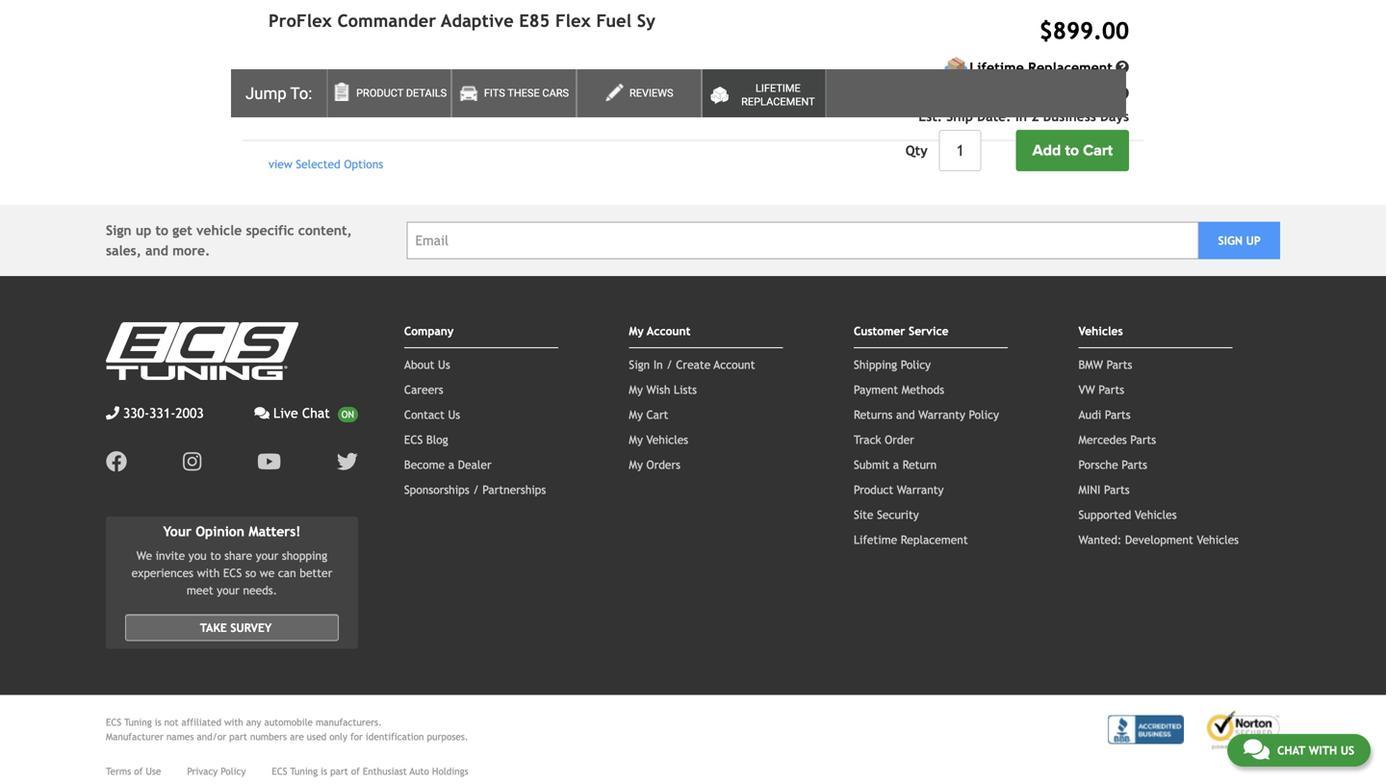 Task type: locate. For each thing, give the bounding box(es) containing it.
0 vertical spatial us
[[438, 358, 450, 371]]

are inside the this product is covered by our lifetime replacement program products protected by our lifetime replacement program are covered for as long as you own the product, no need to worry about an expiration date. purchase your products and enjoy some worry-free motoring, knowing we've got you covered.
[[561, 48, 577, 61]]

date:
[[977, 109, 1011, 124]]

service
[[909, 324, 949, 338]]

covered.
[[620, 62, 664, 75]]

flex
[[555, 11, 591, 31]]

program up the
[[723, 22, 795, 42]]

1 vertical spatial lifetime replacement link
[[854, 533, 968, 547]]

account up in
[[647, 324, 691, 338]]

or
[[523, 86, 534, 100]]

4 my from the top
[[629, 433, 643, 447]]

parts for porsche parts
[[1122, 458, 1147, 472]]

and inside sign up to get vehicle specific content, sales, and more.
[[145, 243, 168, 258]]

and down protected
[[312, 62, 331, 75]]

2 horizontal spatial your
[[1075, 48, 1097, 61]]

long
[[656, 48, 678, 61]]

mini
[[1079, 483, 1101, 497]]

1 vertical spatial program
[[514, 48, 558, 61]]

is inside ecs tuning is not affiliated with any automobile manufacturers. manufacturer names and/or part numbers are used only for identification purposes.
[[155, 717, 161, 728]]

lifetime replacement link down the
[[702, 69, 827, 117]]

cart
[[1083, 142, 1113, 160], [646, 408, 668, 422]]

None text field
[[939, 130, 982, 171]]

0 horizontal spatial any
[[246, 717, 261, 728]]

facebook logo image
[[106, 451, 127, 473]]

this product is lifetime replacement eligible image
[[944, 56, 968, 80]]

1 horizontal spatial and
[[312, 62, 331, 75]]

for up covered. on the left top of the page
[[623, 48, 638, 61]]

account right create
[[714, 358, 755, 371]]

not
[[164, 717, 179, 728]]

2 horizontal spatial policy
[[969, 408, 999, 422]]

claim,
[[706, 86, 737, 100]]

options
[[344, 157, 383, 171]]

tuning down used
[[290, 766, 318, 777]]

as up covered. on the left top of the page
[[641, 48, 653, 61]]

and right sales,
[[145, 243, 168, 258]]

0 vertical spatial is
[[155, 717, 161, 728]]

1 horizontal spatial comments image
[[1244, 738, 1270, 761]]

is left 'not'
[[155, 717, 161, 728]]

1 vertical spatial tuning
[[290, 766, 318, 777]]

lifetime up worry-
[[399, 48, 441, 61]]

1 vertical spatial cart
[[646, 408, 668, 422]]

0 horizontal spatial as
[[641, 48, 653, 61]]

1 vertical spatial account
[[714, 358, 755, 371]]

0 horizontal spatial with
[[197, 567, 220, 580]]

0 horizontal spatial tuning
[[124, 717, 152, 728]]

my left wish
[[629, 383, 643, 397]]

1 vertical spatial us
[[448, 408, 460, 422]]

up for sign up to get vehicle specific content, sales, and more.
[[136, 223, 151, 238]]

0 horizontal spatial lifetime replacement
[[741, 82, 815, 108]]

fits
[[484, 87, 505, 99]]

so
[[245, 567, 256, 580]]

identification
[[366, 732, 424, 743]]

lifetime replacement down product,
[[741, 82, 815, 108]]

1 horizontal spatial cart
[[1083, 142, 1113, 160]]

cart down days
[[1083, 142, 1113, 160]]

ecs left so
[[223, 567, 242, 580]]

take survey link
[[125, 615, 339, 642]]

to right need
[[849, 48, 860, 61]]

as
[[641, 48, 653, 61], [681, 48, 693, 61]]

0 horizontal spatial is
[[155, 717, 161, 728]]

reviews
[[630, 87, 673, 99]]

parts down mercedes parts link
[[1122, 458, 1147, 472]]

privacy policy
[[187, 766, 246, 777]]

1 horizontal spatial up
[[1246, 234, 1261, 247]]

sales,
[[106, 243, 141, 258]]

to left place
[[587, 86, 597, 100]]

1 vertical spatial with
[[224, 717, 243, 728]]

your
[[1075, 48, 1097, 61], [256, 549, 278, 563], [217, 584, 240, 597]]

a left the return
[[893, 458, 899, 472]]

as right long
[[681, 48, 693, 61]]

1 vertical spatial comments image
[[1244, 738, 1270, 761]]

the
[[742, 48, 758, 61]]

question circle image
[[1116, 87, 1129, 100]]

5 my from the top
[[629, 458, 643, 472]]

policy for privacy policy
[[221, 766, 246, 777]]

0 vertical spatial warranty
[[919, 408, 965, 422]]

business
[[1043, 109, 1096, 124]]

my left the orders on the bottom left of the page
[[629, 458, 643, 472]]

0 vertical spatial program
[[723, 22, 795, 42]]

with inside we invite you to share your shopping experiences with ecs so we can better meet your needs.
[[197, 567, 220, 580]]

fuel
[[596, 11, 632, 31]]

1 horizontal spatial account
[[714, 358, 755, 371]]

0 horizontal spatial policy
[[221, 766, 246, 777]]

0 horizontal spatial chat
[[302, 406, 330, 421]]

0 horizontal spatial are
[[290, 732, 304, 743]]

us for about us
[[438, 358, 450, 371]]

tuning up manufacturer
[[124, 717, 152, 728]]

experiences
[[132, 567, 193, 580]]

1 horizontal spatial part
[[330, 766, 348, 777]]

1 horizontal spatial sign
[[629, 358, 650, 371]]

own
[[717, 48, 739, 61]]

vehicles up bmw parts link
[[1079, 324, 1123, 338]]

better
[[300, 567, 332, 580]]

product up protected
[[305, 22, 371, 42]]

0 vertical spatial for
[[623, 48, 638, 61]]

mini parts link
[[1079, 483, 1130, 497]]

1 vertical spatial warranty
[[897, 483, 944, 497]]

/ down dealer
[[473, 483, 479, 497]]

1 horizontal spatial chat
[[1277, 744, 1305, 758]]

sign inside sign up to get vehicle specific content, sales, and more.
[[106, 223, 132, 238]]

1 vertical spatial policy
[[969, 408, 999, 422]]

2
[[1031, 109, 1039, 124]]

parts for mini parts
[[1104, 483, 1130, 497]]

no
[[806, 48, 819, 61]]

1 horizontal spatial is
[[321, 766, 327, 777]]

are up we've
[[561, 48, 577, 61]]

1 vertical spatial lifetime replacement
[[741, 82, 815, 108]]

us
[[438, 358, 450, 371], [448, 408, 460, 422], [1341, 744, 1354, 758]]

covered
[[580, 48, 621, 61]]

2 horizontal spatial lifetime replacement
[[970, 60, 1113, 76]]

for
[[623, 48, 638, 61], [350, 732, 363, 743]]

0 horizontal spatial up
[[136, 223, 151, 238]]

replacement up motoring,
[[444, 48, 511, 61]]

covered
[[397, 22, 466, 42]]

my up my vehicles link
[[629, 408, 643, 422]]

sign up
[[1218, 234, 1261, 247]]

chat with us link
[[1227, 735, 1371, 767]]

any up numbers
[[246, 717, 261, 728]]

1 horizontal spatial of
[[351, 766, 360, 777]]

parts right vw
[[1099, 383, 1124, 397]]

parts up porsche parts 'link'
[[1131, 433, 1156, 447]]

mercedes
[[1079, 433, 1127, 447]]

lifetime replacement inside lifetime replacement link
[[741, 82, 815, 108]]

2 vertical spatial your
[[217, 584, 240, 597]]

1 horizontal spatial your
[[256, 549, 278, 563]]

replacement down 899.00
[[1028, 60, 1113, 76]]

2 horizontal spatial sign
[[1218, 234, 1243, 247]]

2 vertical spatial product
[[854, 483, 893, 497]]

parts for mercedes parts
[[1131, 433, 1156, 447]]

0 vertical spatial any
[[321, 86, 340, 100]]

comments image
[[254, 407, 270, 420], [1244, 738, 1270, 761]]

0 vertical spatial part
[[229, 732, 247, 743]]

to inside sign up to get vehicle specific content, sales, and more.
[[155, 223, 168, 238]]

if you have any questions, would like to learn more or are ready to place a replacement claim, click here!
[[263, 86, 791, 100]]

ecs for ecs blog
[[404, 433, 423, 447]]

numbers
[[250, 732, 287, 743]]

is for part
[[321, 766, 327, 777]]

lifetime replacement up 2
[[970, 60, 1113, 76]]

my
[[629, 324, 644, 338], [629, 383, 643, 397], [629, 408, 643, 422], [629, 433, 643, 447], [629, 458, 643, 472]]

tuning for part
[[290, 766, 318, 777]]

tuning inside ecs tuning is not affiliated with any automobile manufacturers. manufacturer names and/or part numbers are used only for identification purposes.
[[124, 717, 152, 728]]

and up order
[[896, 408, 915, 422]]

affiliated
[[181, 717, 221, 728]]

terms of use link
[[106, 765, 161, 779]]

part right and/or at bottom
[[229, 732, 247, 743]]

0 vertical spatial are
[[561, 48, 577, 61]]

1 horizontal spatial for
[[623, 48, 638, 61]]

0 horizontal spatial part
[[229, 732, 247, 743]]

to inside the this product is covered by our lifetime replacement program products protected by our lifetime replacement program are covered for as long as you own the product, no need to worry about an expiration date. purchase your products and enjoy some worry-free motoring, knowing we've got you covered.
[[849, 48, 860, 61]]

submit a return link
[[854, 458, 937, 472]]

to left share
[[210, 549, 221, 563]]

comments image left 'live'
[[254, 407, 270, 420]]

your right meet
[[217, 584, 240, 597]]

a right place
[[630, 86, 637, 100]]

bmw parts
[[1079, 358, 1132, 371]]

lists
[[674, 383, 697, 397]]

customer service
[[854, 324, 949, 338]]

2 vertical spatial with
[[1309, 744, 1337, 758]]

a for customer service
[[893, 458, 899, 472]]

replacement
[[607, 22, 718, 42], [444, 48, 511, 61], [1028, 60, 1113, 76], [741, 96, 815, 108], [901, 533, 968, 547]]

and
[[312, 62, 331, 75], [145, 243, 168, 258], [896, 408, 915, 422]]

is down used
[[321, 766, 327, 777]]

of left use
[[134, 766, 143, 777]]

you right if
[[273, 86, 292, 100]]

my up my wish lists
[[629, 324, 644, 338]]

your down 899.00
[[1075, 48, 1097, 61]]

comments image for live
[[254, 407, 270, 420]]

about us link
[[404, 358, 450, 371]]

comments image inside chat with us 'link'
[[1244, 738, 1270, 761]]

your opinion matters!
[[163, 524, 301, 539]]

policy
[[901, 358, 931, 371], [969, 408, 999, 422], [221, 766, 246, 777]]

0 vertical spatial policy
[[901, 358, 931, 371]]

dealer
[[458, 458, 492, 472]]

to left get
[[155, 223, 168, 238]]

lifetime replacement
[[970, 60, 1113, 76], [741, 82, 815, 108], [854, 533, 968, 547]]

cart inside 'add to cart' button
[[1083, 142, 1113, 160]]

product details
[[356, 87, 447, 99]]

ecs left blog
[[404, 433, 423, 447]]

warranty down methods
[[919, 408, 965, 422]]

my for my vehicles
[[629, 433, 643, 447]]

0 horizontal spatial lifetime replacement link
[[702, 69, 827, 117]]

0 vertical spatial comments image
[[254, 407, 270, 420]]

my vehicles
[[629, 433, 688, 447]]

with inside 'link'
[[1309, 744, 1337, 758]]

1 my from the top
[[629, 324, 644, 338]]

up inside button
[[1246, 234, 1261, 247]]

share
[[224, 549, 252, 563]]

0 vertical spatial product
[[305, 22, 371, 42]]

to inside button
[[1065, 142, 1079, 160]]

1 horizontal spatial with
[[224, 717, 243, 728]]

0 vertical spatial /
[[666, 358, 673, 371]]

comments image inside live chat link
[[254, 407, 270, 420]]

you right invite
[[188, 549, 207, 563]]

wish
[[646, 383, 670, 397]]

replacement up long
[[607, 22, 718, 42]]

lifetime right this product is lifetime replacement eligible icon
[[970, 60, 1024, 76]]

you
[[696, 48, 714, 61], [599, 62, 617, 75], [273, 86, 292, 100], [188, 549, 207, 563]]

my for my account
[[629, 324, 644, 338]]

2 vertical spatial policy
[[221, 766, 246, 777]]

free
[[427, 62, 447, 75]]

a left dealer
[[448, 458, 454, 472]]

1 vertical spatial and
[[145, 243, 168, 258]]

product down some
[[356, 87, 403, 99]]

to right add
[[1065, 142, 1079, 160]]

of
[[134, 766, 143, 777], [351, 766, 360, 777]]

part
[[229, 732, 247, 743], [330, 766, 348, 777]]

and/or
[[197, 732, 226, 743]]

product down submit
[[854, 483, 893, 497]]

1 horizontal spatial are
[[537, 86, 553, 100]]

0 horizontal spatial of
[[134, 766, 143, 777]]

returns and warranty policy
[[854, 408, 999, 422]]

to inside we invite you to share your shopping experiences with ecs so we can better meet your needs.
[[210, 549, 221, 563]]

lifetime replacement down security
[[854, 533, 968, 547]]

330-331-2003 link
[[106, 403, 204, 423]]

your up we
[[256, 549, 278, 563]]

1 vertical spatial chat
[[1277, 744, 1305, 758]]

sign for sign up
[[1218, 234, 1243, 247]]

1 horizontal spatial lifetime replacement
[[854, 533, 968, 547]]

0 vertical spatial tuning
[[124, 717, 152, 728]]

knowing
[[502, 62, 545, 75]]

up for sign up
[[1246, 234, 1261, 247]]

1 horizontal spatial policy
[[901, 358, 931, 371]]

0 horizontal spatial sign
[[106, 223, 132, 238]]

lifetime up we've
[[532, 22, 602, 42]]

lifetime down product,
[[756, 82, 801, 94]]

vehicles up the wanted: development vehicles link
[[1135, 508, 1177, 522]]

3 my from the top
[[629, 408, 643, 422]]

1 vertical spatial any
[[246, 717, 261, 728]]

1 horizontal spatial tuning
[[290, 766, 318, 777]]

for down manufacturers.
[[350, 732, 363, 743]]

can
[[278, 567, 296, 580]]

create
[[676, 358, 711, 371]]

you inside we invite you to share your shopping experiences with ecs so we can better meet your needs.
[[188, 549, 207, 563]]

up inside sign up to get vehicle specific content, sales, and more.
[[136, 223, 151, 238]]

0 horizontal spatial /
[[473, 483, 479, 497]]

to right like
[[452, 86, 462, 100]]

sign inside button
[[1218, 234, 1243, 247]]

1 horizontal spatial program
[[723, 22, 795, 42]]

parts down porsche parts 'link'
[[1104, 483, 1130, 497]]

parts up mercedes parts
[[1105, 408, 1131, 422]]

/ right in
[[666, 358, 673, 371]]

warranty down the return
[[897, 483, 944, 497]]

porsche parts
[[1079, 458, 1147, 472]]

returns
[[854, 408, 893, 422]]

0 vertical spatial cart
[[1083, 142, 1113, 160]]

ecs inside we invite you to share your shopping experiences with ecs so we can better meet your needs.
[[223, 567, 242, 580]]

2 horizontal spatial with
[[1309, 744, 1337, 758]]

2 my from the top
[[629, 383, 643, 397]]

0 vertical spatial with
[[197, 567, 220, 580]]

chat with us
[[1277, 744, 1354, 758]]

comments image left chat with us
[[1244, 738, 1270, 761]]

of left enthusiast
[[351, 766, 360, 777]]

are right or
[[537, 86, 553, 100]]

1 vertical spatial part
[[330, 766, 348, 777]]

are down automobile on the bottom of page
[[290, 732, 304, 743]]

my for my orders
[[629, 458, 643, 472]]

live
[[273, 406, 298, 421]]

1 vertical spatial is
[[321, 766, 327, 777]]

ecs inside ecs tuning is not affiliated with any automobile manufacturers. manufacturer names and/or part numbers are used only for identification purposes.
[[106, 717, 121, 728]]

0 horizontal spatial comments image
[[254, 407, 270, 420]]

you down covered
[[599, 62, 617, 75]]

replacement down product,
[[741, 96, 815, 108]]

part down only
[[330, 766, 348, 777]]

1 horizontal spatial as
[[681, 48, 693, 61]]

my orders link
[[629, 458, 681, 472]]

specific
[[246, 223, 294, 238]]

0 vertical spatial your
[[1075, 48, 1097, 61]]

0 horizontal spatial a
[[448, 458, 454, 472]]

program up knowing
[[514, 48, 558, 61]]

shopping
[[282, 549, 327, 563]]

899.00
[[1053, 17, 1129, 44]]

parts for audi parts
[[1105, 408, 1131, 422]]

2 horizontal spatial a
[[893, 458, 899, 472]]

any right have
[[321, 86, 340, 100]]

submit a return
[[854, 458, 937, 472]]

2 vertical spatial are
[[290, 732, 304, 743]]

1 vertical spatial product
[[356, 87, 403, 99]]

take survey
[[200, 622, 272, 635]]

2 vertical spatial us
[[1341, 744, 1354, 758]]

2 horizontal spatial and
[[896, 408, 915, 422]]

0 vertical spatial and
[[312, 62, 331, 75]]

my orders
[[629, 458, 681, 472]]

are inside ecs tuning is not affiliated with any automobile manufacturers. manufacturer names and/or part numbers are used only for identification purposes.
[[290, 732, 304, 743]]

lifetime replacement link down security
[[854, 533, 968, 547]]

vehicles
[[1079, 324, 1123, 338], [646, 433, 688, 447], [1135, 508, 1177, 522], [1197, 533, 1239, 547]]

lifetime down site security
[[854, 533, 897, 547]]

parts right bmw on the right top of page
[[1107, 358, 1132, 371]]

twitter logo image
[[337, 451, 358, 473]]

days
[[1100, 109, 1129, 124]]

fits these cars
[[484, 87, 569, 99]]

0 horizontal spatial and
[[145, 243, 168, 258]]

cart down wish
[[646, 408, 668, 422]]

0 horizontal spatial account
[[647, 324, 691, 338]]

learn
[[465, 86, 491, 100]]

ecs up manufacturer
[[106, 717, 121, 728]]

policy for shipping policy
[[901, 358, 931, 371]]

my down my cart link
[[629, 433, 643, 447]]

question circle image
[[1116, 61, 1129, 74]]

my for my wish lists
[[629, 383, 643, 397]]

are
[[561, 48, 577, 61], [537, 86, 553, 100], [290, 732, 304, 743]]

ecs down numbers
[[272, 766, 287, 777]]



Task type: vqa. For each thing, say whether or not it's contained in the screenshot.
*Replaces OEM part 5Q0129654P (5Q0 129 654 P)
no



Task type: describe. For each thing, give the bounding box(es) containing it.
parts for bmw parts
[[1107, 358, 1132, 371]]

1 of from the left
[[134, 766, 143, 777]]

ecs tuning image
[[106, 322, 298, 380]]

0 horizontal spatial cart
[[646, 408, 668, 422]]

ecs for ecs tuning is not affiliated with any automobile manufacturers. manufacturer names and/or part numbers are used only for identification purposes.
[[106, 717, 121, 728]]

my vehicles link
[[629, 433, 688, 447]]

sign for sign in / create account
[[629, 358, 650, 371]]

vehicles up the orders on the bottom left of the page
[[646, 433, 688, 447]]

0 vertical spatial lifetime replacement
[[970, 60, 1113, 76]]

protected
[[312, 48, 362, 61]]

site security link
[[854, 508, 919, 522]]

0 vertical spatial lifetime replacement link
[[702, 69, 827, 117]]

need
[[821, 48, 847, 61]]

ecs blog
[[404, 433, 448, 447]]

more.
[[172, 243, 210, 258]]

vehicles right development at the bottom
[[1197, 533, 1239, 547]]

wanted:
[[1079, 533, 1122, 547]]

product inside the this product is covered by our lifetime replacement program products protected by our lifetime replacement program are covered for as long as you own the product, no need to worry about an expiration date. purchase your products and enjoy some worry-free motoring, knowing we've got you covered.
[[305, 22, 371, 42]]

audi parts
[[1079, 408, 1131, 422]]

here!
[[766, 86, 791, 100]]

enthusiast
[[363, 766, 407, 777]]

used
[[307, 732, 327, 743]]

chat inside 'link'
[[1277, 744, 1305, 758]]

instagram logo image
[[183, 451, 201, 473]]

ecs tuning is not affiliated with any automobile manufacturers. manufacturer names and/or part numbers are used only for identification purposes.
[[106, 717, 468, 743]]

content,
[[298, 223, 352, 238]]

0 horizontal spatial your
[[217, 584, 240, 597]]

audi parts link
[[1079, 408, 1131, 422]]

sign in / create account
[[629, 358, 755, 371]]

worry-
[[395, 62, 427, 75]]

my cart link
[[629, 408, 668, 422]]

est.
[[919, 109, 942, 124]]

have
[[294, 86, 319, 100]]

proflex commander adaptive e85 flex fuel system
[[269, 11, 696, 31]]

about us
[[404, 358, 450, 371]]

2 vertical spatial and
[[896, 408, 915, 422]]

my wish lists
[[629, 383, 697, 397]]

for inside the this product is covered by our lifetime replacement program products protected by our lifetime replacement program are covered for as long as you own the product, no need to worry about an expiration date. purchase your products and enjoy some worry-free motoring, knowing we've got you covered.
[[623, 48, 638, 61]]

you left own
[[696, 48, 714, 61]]

tuning for not
[[124, 717, 152, 728]]

enjoy
[[334, 62, 361, 75]]

1 vertical spatial /
[[473, 483, 479, 497]]

methods
[[902, 383, 944, 397]]

my for my cart
[[629, 408, 643, 422]]

privacy policy link
[[187, 765, 246, 779]]

us for contact us
[[448, 408, 460, 422]]

youtube logo image
[[257, 451, 281, 473]]

add
[[1033, 142, 1061, 160]]

add to cart button
[[1016, 130, 1129, 171]]

1 horizontal spatial lifetime replacement link
[[854, 533, 968, 547]]

names
[[166, 732, 194, 743]]

phone image
[[106, 407, 119, 420]]

we invite you to share your shopping experiences with ecs so we can better meet your needs.
[[132, 549, 332, 597]]

site
[[854, 508, 874, 522]]

about
[[894, 48, 924, 61]]

your
[[163, 524, 192, 539]]

shipping
[[854, 358, 897, 371]]

porsche parts link
[[1079, 458, 1147, 472]]

1 horizontal spatial /
[[666, 358, 673, 371]]

fits these cars link
[[452, 69, 577, 117]]

ready
[[556, 86, 584, 100]]

2 of from the left
[[351, 766, 360, 777]]

orders
[[646, 458, 681, 472]]

cars
[[542, 87, 569, 99]]

mercedes parts
[[1079, 433, 1156, 447]]

sponsorships / partnerships
[[404, 483, 546, 497]]

selected
[[296, 157, 341, 171]]

careers link
[[404, 383, 443, 397]]

become
[[404, 458, 445, 472]]

questions,
[[342, 86, 395, 100]]

motoring,
[[450, 62, 499, 75]]

your inside the this product is covered by our lifetime replacement program products protected by our lifetime replacement program are covered for as long as you own the product, no need to worry about an expiration date. purchase your products and enjoy some worry-free motoring, knowing we've got you covered.
[[1075, 48, 1097, 61]]

qty
[[906, 143, 928, 158]]

more
[[494, 86, 520, 100]]

about
[[404, 358, 435, 371]]

in
[[653, 358, 663, 371]]

replacement
[[639, 86, 704, 100]]

and inside the this product is covered by our lifetime replacement program products protected by our lifetime replacement program are covered for as long as you own the product, no need to worry about an expiration date. purchase your products and enjoy some worry-free motoring, knowing we've got you covered.
[[312, 62, 331, 75]]

shipping policy
[[854, 358, 931, 371]]

security
[[877, 508, 919, 522]]

terms
[[106, 766, 131, 777]]

manufacturers.
[[316, 717, 382, 728]]

0 vertical spatial account
[[647, 324, 691, 338]]

we've
[[548, 62, 576, 75]]

sponsorships
[[404, 483, 469, 497]]

for inside ecs tuning is not affiliated with any automobile manufacturers. manufacturer names and/or part numbers are used only for identification purposes.
[[350, 732, 363, 743]]

my account
[[629, 324, 691, 338]]

is
[[377, 22, 392, 42]]

a for company
[[448, 458, 454, 472]]

my cart
[[629, 408, 668, 422]]

payment methods link
[[854, 383, 944, 397]]

mini parts
[[1079, 483, 1130, 497]]

ecs for ecs tuning is part of enthusiast auto holdings
[[272, 766, 287, 777]]

returns and warranty policy link
[[854, 408, 999, 422]]

invite
[[156, 549, 185, 563]]

us inside 'link'
[[1341, 744, 1354, 758]]

product,
[[761, 48, 803, 61]]

commander
[[337, 11, 436, 31]]

mercedes parts link
[[1079, 433, 1156, 447]]

Email email field
[[407, 222, 1199, 259]]

products
[[263, 48, 309, 61]]

1 horizontal spatial any
[[321, 86, 340, 100]]

proflex
[[269, 11, 332, 31]]

vehicle
[[196, 223, 242, 238]]

development
[[1125, 533, 1193, 547]]

2 vertical spatial lifetime replacement
[[854, 533, 968, 547]]

1 vertical spatial your
[[256, 549, 278, 563]]

some
[[364, 62, 392, 75]]

add to cart
[[1033, 142, 1113, 160]]

ship
[[946, 109, 973, 124]]

comments image for chat
[[1244, 738, 1270, 761]]

1 as from the left
[[641, 48, 653, 61]]

purchase
[[1024, 48, 1072, 61]]

product for product warranty
[[854, 483, 893, 497]]

1 horizontal spatial a
[[630, 86, 637, 100]]

0 vertical spatial chat
[[302, 406, 330, 421]]

with inside ecs tuning is not affiliated with any automobile manufacturers. manufacturer names and/or part numbers are used only for identification purposes.
[[224, 717, 243, 728]]

2 as from the left
[[681, 48, 693, 61]]

any inside ecs tuning is not affiliated with any automobile manufacturers. manufacturer names and/or part numbers are used only for identification purposes.
[[246, 717, 261, 728]]

audi
[[1079, 408, 1102, 422]]

details
[[406, 87, 447, 99]]

2003
[[176, 406, 204, 421]]

take
[[200, 622, 227, 635]]

1 vertical spatial are
[[537, 86, 553, 100]]

system
[[637, 11, 696, 31]]

supported vehicles link
[[1079, 508, 1177, 522]]

automobile
[[264, 717, 313, 728]]

if
[[263, 86, 270, 100]]

product for product details
[[356, 87, 403, 99]]

part inside ecs tuning is not affiliated with any automobile manufacturers. manufacturer names and/or part numbers are used only for identification purposes.
[[229, 732, 247, 743]]

0 horizontal spatial program
[[514, 48, 558, 61]]

contact
[[404, 408, 445, 422]]

bmw parts link
[[1079, 358, 1132, 371]]

sign for sign up to get vehicle specific content, sales, and more.
[[106, 223, 132, 238]]

is for not
[[155, 717, 161, 728]]

parts for vw parts
[[1099, 383, 1124, 397]]

replacement down security
[[901, 533, 968, 547]]



